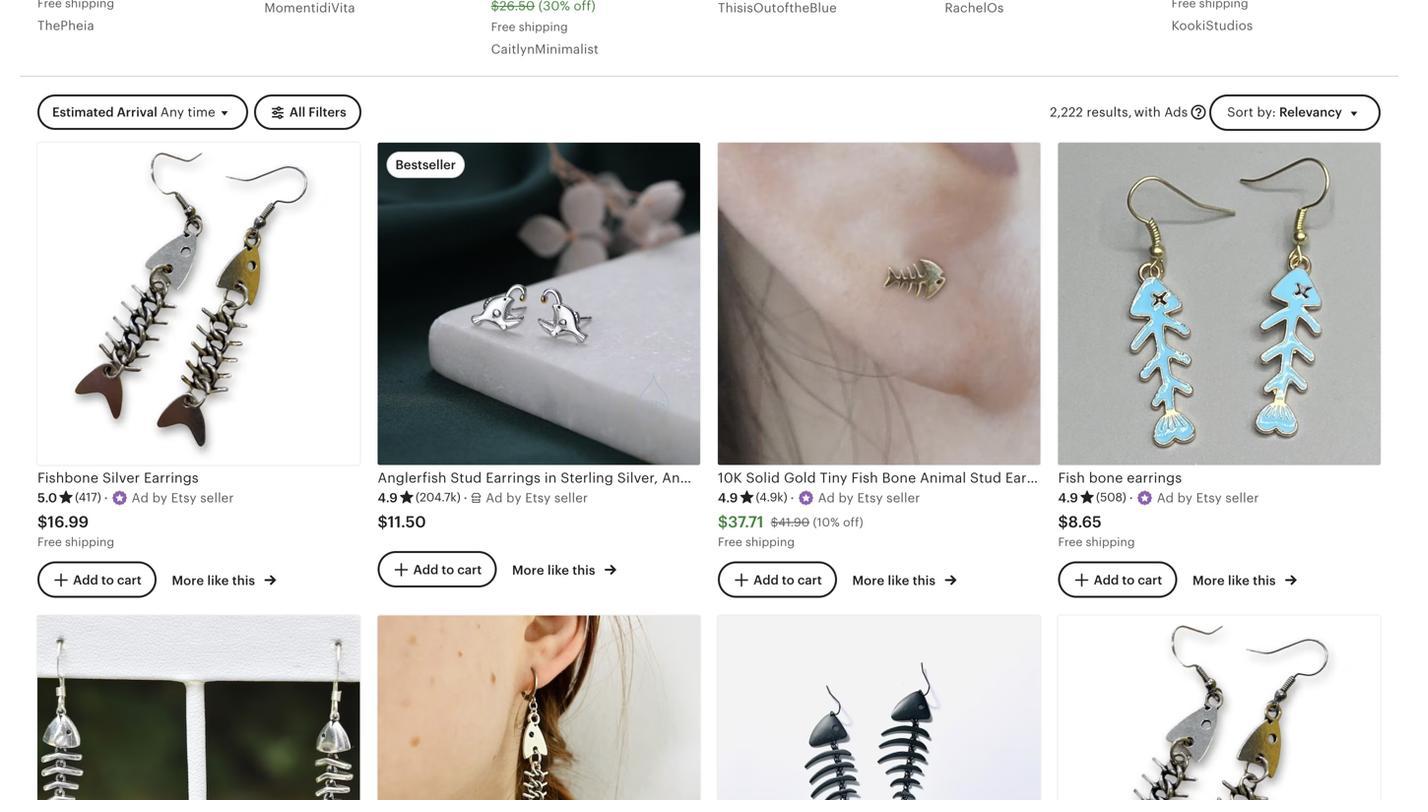 Task type: describe. For each thing, give the bounding box(es) containing it.
add to cart button down $ 37.71 $ 41.90 (10% off) free shipping
[[718, 562, 837, 598]]

4.9 for 11.50
[[378, 491, 398, 505]]

sort by: relevancy
[[1227, 105, 1342, 119]]

add for 16.99
[[73, 573, 98, 588]]

thisisoutoftheblue link
[[718, 0, 927, 23]]

this for 8.65
[[1253, 574, 1276, 588]]

quick for 16.99
[[174, 430, 211, 445]]

quick for 8.65
[[1195, 430, 1231, 445]]

like for 8.65
[[1228, 574, 1250, 588]]

large black color fish bone earrings dangle drop fish skeleton beach sand sun summer jewelry a1563 image
[[718, 616, 1041, 801]]

11.50
[[388, 514, 426, 531]]

more like this link for 11.50
[[512, 559, 616, 580]]

1 earrings from the left
[[144, 470, 199, 486]]

cart for 11.50
[[457, 563, 482, 578]]

0 horizontal spatial fishbone silver earrings image
[[37, 143, 360, 465]]

quick shop for 16.99
[[174, 430, 244, 445]]

add to cart button for 11.50
[[378, 552, 497, 588]]

shop for 16.99
[[214, 430, 244, 445]]

shipping inside $ 16.99 free shipping
[[65, 536, 114, 549]]

add to cart button for 8.65
[[1058, 562, 1177, 598]]

all
[[289, 105, 305, 120]]

fishbone
[[37, 470, 99, 486]]

this for 16.99
[[232, 574, 255, 588]]

more like this for 8.65
[[1193, 574, 1279, 588]]

2 4.9 from the left
[[718, 491, 738, 505]]

tiny
[[820, 470, 848, 486]]

with
[[1134, 105, 1161, 119]]

real
[[1064, 470, 1093, 486]]

quick shop button for 11.50
[[479, 418, 599, 455]]

fish bone earrings image
[[1058, 143, 1381, 465]]

3 quick shop button from the left
[[819, 418, 939, 455]]

free inside $ 37.71 $ 41.90 (10% off) free shipping
[[718, 536, 742, 549]]

all filters
[[289, 105, 346, 120]]

more like this for 16.99
[[172, 574, 258, 588]]

$ 11.50
[[378, 514, 426, 531]]

16.99
[[48, 514, 89, 531]]

2 fish from the left
[[1058, 470, 1085, 486]]

10k
[[718, 470, 742, 486]]

· for 16.99
[[104, 491, 108, 505]]

$ 37.71 $ 41.90 (10% off) free shipping
[[718, 514, 864, 549]]

2 gold from the left
[[1097, 470, 1129, 486]]

add to cart button for 16.99
[[37, 562, 156, 598]]

37.71
[[728, 514, 764, 531]]

more for 16.99
[[172, 574, 204, 588]]

stud
[[970, 470, 1002, 486]]

4.9 for 8.65
[[1058, 491, 1078, 505]]

5.0
[[37, 491, 57, 505]]

silver
[[102, 470, 140, 486]]

2,222 results,
[[1050, 105, 1132, 119]]

$ for 8.65
[[1058, 514, 1068, 531]]

kookistudios link
[[1172, 0, 1381, 40]]

fishbone  earrings, gothic jewelry gift, fishbone necklace, goth earrings for gift, skeleton earrings, goth christmas gift for girlfriend image
[[378, 616, 700, 801]]

$ for 37.71
[[718, 514, 728, 531]]

3 · from the left
[[791, 491, 794, 505]]

bone
[[882, 470, 916, 486]]

$ for 11.50
[[378, 514, 388, 531]]

$ for 16.99
[[37, 514, 48, 531]]

free inside $ 8.65 free shipping
[[1058, 536, 1083, 549]]

(4.9k)
[[756, 491, 788, 504]]

free shipping caitlynminimalist
[[491, 20, 599, 56]]

solid
[[746, 470, 780, 486]]

sort
[[1227, 105, 1254, 119]]

relevancy
[[1279, 105, 1342, 119]]

(204.7k)
[[416, 491, 461, 504]]

to for 16.99
[[101, 573, 114, 588]]

bestseller
[[395, 157, 456, 172]]

off)
[[843, 516, 864, 530]]

tge084
[[1141, 470, 1195, 486]]

· for 8.65
[[1129, 491, 1133, 505]]

(10%
[[813, 516, 840, 530]]

more like this link for 16.99
[[172, 570, 276, 590]]

quick shop button for 16.99
[[139, 418, 259, 455]]

caitlynminimalist
[[491, 42, 599, 56]]

any
[[160, 105, 184, 120]]



Task type: vqa. For each thing, say whether or not it's contained in the screenshot.
Ads
yes



Task type: locate. For each thing, give the bounding box(es) containing it.
shipping down 41.90
[[746, 536, 795, 549]]

earrings
[[1127, 470, 1182, 486]]

1 · from the left
[[104, 491, 108, 505]]

add down $ 8.65 free shipping
[[1094, 573, 1119, 588]]

rachelos link
[[945, 0, 1154, 23]]

1 horizontal spatial earrings
[[1006, 470, 1061, 486]]

momentidivita link
[[264, 0, 473, 23]]

more like this for 11.50
[[512, 563, 599, 578]]

add to cart for 16.99
[[73, 573, 142, 588]]

shipping inside free shipping caitlynminimalist
[[519, 20, 568, 33]]

fish
[[851, 470, 878, 486], [1058, 470, 1085, 486]]

free down 8.65
[[1058, 536, 1083, 549]]

4 quick shop from the left
[[1195, 430, 1265, 445]]

to down $ 16.99 free shipping
[[101, 573, 114, 588]]

fish right tiny
[[851, 470, 878, 486]]

4 quick shop button from the left
[[1160, 418, 1279, 455]]

more like this link
[[512, 559, 616, 580], [172, 570, 276, 590], [852, 570, 957, 590], [1193, 570, 1297, 590]]

quick shop button for 8.65
[[1160, 418, 1279, 455]]

more for 11.50
[[512, 563, 544, 578]]

0 horizontal spatial gold
[[784, 470, 816, 486]]

3 shop from the left
[[894, 430, 924, 445]]

(508)
[[1096, 491, 1127, 504]]

more like this link for 8.65
[[1193, 570, 1297, 590]]

cart for 8.65
[[1138, 573, 1162, 588]]

to
[[442, 563, 454, 578], [101, 573, 114, 588], [782, 573, 795, 588], [1122, 573, 1135, 588]]

add
[[413, 563, 439, 578], [73, 573, 98, 588], [754, 573, 779, 588], [1094, 573, 1119, 588]]

estimated
[[52, 105, 114, 120]]

4.9 up $ 11.50
[[378, 491, 398, 505]]

to down (204.7k)
[[442, 563, 454, 578]]

fish left "bone"
[[1058, 470, 1085, 486]]

quick for 11.50
[[515, 430, 551, 445]]

4.9
[[378, 491, 398, 505], [718, 491, 738, 505], [1058, 491, 1078, 505]]

1 horizontal spatial fish
[[1058, 470, 1085, 486]]

-
[[1133, 470, 1137, 486]]

2 quick shop from the left
[[515, 430, 584, 445]]

2 shop from the left
[[554, 430, 584, 445]]

1 vertical spatial fishbone silver earrings image
[[1058, 616, 1381, 801]]

thisisoutoftheblue
[[718, 1, 837, 15]]

shipping inside $ 8.65 free shipping
[[1086, 536, 1135, 549]]

1 4.9 from the left
[[378, 491, 398, 505]]

add to cart down $ 16.99 free shipping
[[73, 573, 142, 588]]

1 quick shop from the left
[[174, 430, 244, 445]]

kookistudios
[[1172, 18, 1253, 33]]

gold up (508)
[[1097, 470, 1129, 486]]

41.90
[[778, 516, 810, 530]]

this for 11.50
[[572, 563, 595, 578]]

animal
[[920, 470, 966, 486]]

thepheia
[[37, 18, 94, 33]]

all filters button
[[254, 95, 361, 130]]

to for 11.50
[[442, 563, 454, 578]]

add to cart down $ 37.71 $ 41.90 (10% off) free shipping
[[754, 573, 822, 588]]

gold left tiny
[[784, 470, 816, 486]]

cart
[[457, 563, 482, 578], [117, 573, 142, 588], [798, 573, 822, 588], [1138, 573, 1162, 588]]

4 quick from the left
[[1195, 430, 1231, 445]]

add to cart for 11.50
[[413, 563, 482, 578]]

$
[[37, 514, 48, 531], [378, 514, 388, 531], [718, 514, 728, 531], [1058, 514, 1068, 531], [771, 516, 778, 530]]

quick shop for 8.65
[[1195, 430, 1265, 445]]

quick shop
[[174, 430, 244, 445], [515, 430, 584, 445], [855, 430, 924, 445], [1195, 430, 1265, 445]]

2 quick shop button from the left
[[479, 418, 599, 455]]

2 quick from the left
[[515, 430, 551, 445]]

fishbone dangle earrings, worry fish earrings, skeleton fish earrings, bone earrings, beach jewelry, moveable fish earrings, silver fish image
[[37, 616, 360, 801]]

like for 11.50
[[548, 563, 569, 578]]

rachelos
[[945, 1, 1004, 15]]

estimated arrival any time
[[52, 105, 216, 120]]

add to cart for 8.65
[[1094, 573, 1162, 588]]

add for 11.50
[[413, 563, 439, 578]]

0 horizontal spatial fish
[[851, 470, 878, 486]]

add to cart down 11.50
[[413, 563, 482, 578]]

add down $ 16.99 free shipping
[[73, 573, 98, 588]]

8.65
[[1068, 514, 1102, 531]]

$ inside $ 8.65 free shipping
[[1058, 514, 1068, 531]]

earrings right silver
[[144, 470, 199, 486]]

arrival
[[117, 105, 157, 120]]

shop for 11.50
[[554, 430, 584, 445]]

3 quick from the left
[[855, 430, 891, 445]]

0 horizontal spatial 4.9
[[378, 491, 398, 505]]

bone
[[1089, 470, 1123, 486]]

earrings left real
[[1006, 470, 1061, 486]]

free down 37.71
[[718, 536, 742, 549]]

add to cart
[[413, 563, 482, 578], [73, 573, 142, 588], [754, 573, 822, 588], [1094, 573, 1162, 588]]

4 shop from the left
[[1234, 430, 1265, 445]]

2 earrings from the left
[[1006, 470, 1061, 486]]

10k solid gold tiny fish bone animal stud earrings real gold - tge084
[[718, 470, 1195, 486]]

earrings
[[144, 470, 199, 486], [1006, 470, 1061, 486]]

2,222
[[1050, 105, 1083, 119]]

1 horizontal spatial 4.9
[[718, 491, 738, 505]]

shipping down 8.65
[[1086, 536, 1135, 549]]

· right (417)
[[104, 491, 108, 505]]

$ inside $ 16.99 free shipping
[[37, 514, 48, 531]]

add to cart button
[[378, 552, 497, 588], [37, 562, 156, 598], [718, 562, 837, 598], [1058, 562, 1177, 598]]

free up caitlynminimalist
[[491, 20, 516, 33]]

with ads
[[1134, 105, 1188, 119]]

free inside free shipping caitlynminimalist
[[491, 20, 516, 33]]

add for 8.65
[[1094, 573, 1119, 588]]

free down 16.99 at left
[[37, 536, 62, 549]]

3 4.9 from the left
[[1058, 491, 1078, 505]]

by:
[[1257, 105, 1276, 119]]

add to cart button down $ 16.99 free shipping
[[37, 562, 156, 598]]

ads
[[1165, 105, 1188, 119]]

2 · from the left
[[464, 491, 468, 505]]

time
[[188, 105, 216, 120]]

shipping up caitlynminimalist
[[519, 20, 568, 33]]

2 horizontal spatial 4.9
[[1058, 491, 1078, 505]]

product video element
[[378, 616, 700, 801]]

(417)
[[75, 491, 101, 504]]

quick
[[174, 430, 211, 445], [515, 430, 551, 445], [855, 430, 891, 445], [1195, 430, 1231, 445]]

more for 8.65
[[1193, 574, 1225, 588]]

0 horizontal spatial earrings
[[144, 470, 199, 486]]

$ 16.99 free shipping
[[37, 514, 114, 549]]

add to cart button down 11.50
[[378, 552, 497, 588]]

quick shop for 11.50
[[515, 430, 584, 445]]

thepheia link
[[37, 0, 247, 40]]

3 quick shop from the left
[[855, 430, 924, 445]]

shop
[[214, 430, 244, 445], [554, 430, 584, 445], [894, 430, 924, 445], [1234, 430, 1265, 445]]

this
[[572, 563, 595, 578], [232, 574, 255, 588], [913, 574, 936, 588], [1253, 574, 1276, 588]]

add to cart button down $ 8.65 free shipping
[[1058, 562, 1177, 598]]

results,
[[1087, 105, 1132, 119]]

shipping
[[519, 20, 568, 33], [65, 536, 114, 549], [746, 536, 795, 549], [1086, 536, 1135, 549]]

momentidivita
[[264, 1, 355, 15]]

fishbone silver earrings
[[37, 470, 199, 486]]

gold
[[784, 470, 816, 486], [1097, 470, 1129, 486]]

anglerfish stud earrings in sterling silver, anglerfish earrings, fish earrings, silver fish stud, cute and quirky animal earrings image
[[378, 143, 700, 465]]

$ 8.65 free shipping
[[1058, 514, 1135, 549]]

more like this
[[512, 563, 599, 578], [172, 574, 258, 588], [852, 574, 939, 588], [1193, 574, 1279, 588]]

1 horizontal spatial gold
[[1097, 470, 1129, 486]]

to down $ 8.65 free shipping
[[1122, 573, 1135, 588]]

like
[[548, 563, 569, 578], [207, 574, 229, 588], [888, 574, 910, 588], [1228, 574, 1250, 588]]

add down 11.50
[[413, 563, 439, 578]]

like for 16.99
[[207, 574, 229, 588]]

· right (204.7k)
[[464, 491, 468, 505]]

1 gold from the left
[[784, 470, 816, 486]]

·
[[104, 491, 108, 505], [464, 491, 468, 505], [791, 491, 794, 505], [1129, 491, 1133, 505]]

1 quick shop button from the left
[[139, 418, 259, 455]]

10k solid gold tiny fish bone animal stud earrings real gold - tge084 image
[[718, 143, 1041, 465]]

4.9 down real
[[1058, 491, 1078, 505]]

· right '(4.9k)'
[[791, 491, 794, 505]]

· right (508)
[[1129, 491, 1133, 505]]

more
[[512, 563, 544, 578], [172, 574, 204, 588], [852, 574, 885, 588], [1193, 574, 1225, 588]]

0 vertical spatial fishbone silver earrings image
[[37, 143, 360, 465]]

1 shop from the left
[[214, 430, 244, 445]]

to for 8.65
[[1122, 573, 1135, 588]]

free inside $ 16.99 free shipping
[[37, 536, 62, 549]]

1 fish from the left
[[851, 470, 878, 486]]

4 · from the left
[[1129, 491, 1133, 505]]

fishbone silver earrings image
[[37, 143, 360, 465], [1058, 616, 1381, 801]]

shipping inside $ 37.71 $ 41.90 (10% off) free shipping
[[746, 536, 795, 549]]

shop for 8.65
[[1234, 430, 1265, 445]]

cart for 16.99
[[117, 573, 142, 588]]

free
[[491, 20, 516, 33], [37, 536, 62, 549], [718, 536, 742, 549], [1058, 536, 1083, 549]]

shipping down 16.99 at left
[[65, 536, 114, 549]]

fish bone earrings
[[1058, 470, 1182, 486]]

add down $ 37.71 $ 41.90 (10% off) free shipping
[[754, 573, 779, 588]]

quick shop button
[[139, 418, 259, 455], [479, 418, 599, 455], [819, 418, 939, 455], [1160, 418, 1279, 455]]

add to cart down $ 8.65 free shipping
[[1094, 573, 1162, 588]]

4.9 down the 10k
[[718, 491, 738, 505]]

to down $ 37.71 $ 41.90 (10% off) free shipping
[[782, 573, 795, 588]]

filters
[[309, 105, 346, 120]]

· for 11.50
[[464, 491, 468, 505]]

1 horizontal spatial fishbone silver earrings image
[[1058, 616, 1381, 801]]

1 quick from the left
[[174, 430, 211, 445]]



